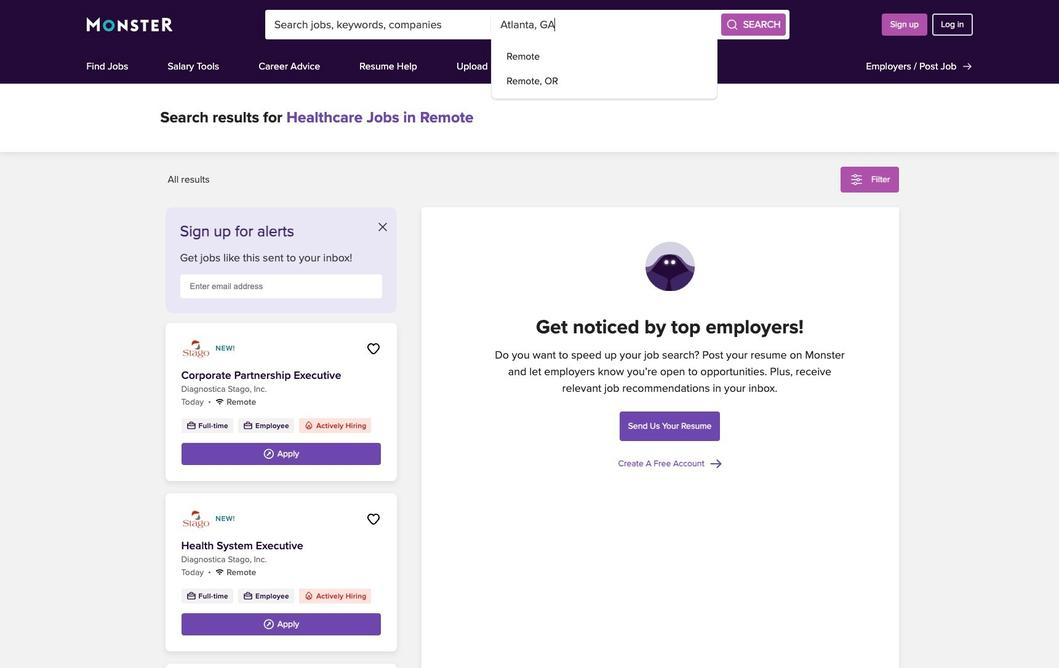 Task type: locate. For each thing, give the bounding box(es) containing it.
1 save this job image from the top
[[366, 342, 381, 356]]

close image
[[378, 223, 387, 231]]

diagnostica stago, inc. logo image
[[181, 339, 211, 359], [181, 510, 211, 529]]

health system executive at diagnostica stago, inc. element
[[165, 494, 397, 652]]

2 diagnostica stago, inc. logo image from the top
[[181, 510, 211, 529]]

Enter location or "remote" search field
[[491, 10, 718, 39]]

filter image
[[849, 172, 864, 187]]

save this job image
[[366, 342, 381, 356], [366, 512, 381, 527]]

save this job image for corporate partnership executive at diagnostica stago, inc. element
[[366, 342, 381, 356]]

diagnostica stago, inc. logo image inside corporate partnership executive at diagnostica stago, inc. element
[[181, 339, 211, 359]]

filter image
[[849, 172, 864, 187]]

diagnostica stago, inc. logo image inside health system executive at diagnostica stago, inc. element
[[181, 510, 211, 529]]

1 vertical spatial save this job image
[[366, 512, 381, 527]]

save this job image inside health system executive at diagnostica stago, inc. element
[[366, 512, 381, 527]]

diagnostica stago, inc. logo image for health system executive at diagnostica stago, inc. element
[[181, 510, 211, 529]]

0 vertical spatial save this job image
[[366, 342, 381, 356]]

monster image
[[86, 17, 173, 32]]

2 option from the top
[[492, 69, 717, 94]]

email address email field
[[180, 275, 382, 299]]

option
[[492, 44, 717, 69], [492, 69, 717, 94]]

0 vertical spatial diagnostica stago, inc. logo image
[[181, 339, 211, 359]]

save this job image inside corporate partnership executive at diagnostica stago, inc. element
[[366, 342, 381, 356]]

diagnostica stago, inc. logo image for corporate partnership executive at diagnostica stago, inc. element
[[181, 339, 211, 359]]

1 diagnostica stago, inc. logo image from the top
[[181, 339, 211, 359]]

1 vertical spatial diagnostica stago, inc. logo image
[[181, 510, 211, 529]]

Search jobs, keywords, companies search field
[[265, 10, 491, 39]]

2 save this job image from the top
[[366, 512, 381, 527]]



Task type: describe. For each thing, give the bounding box(es) containing it.
save this job image for health system executive at diagnostica stago, inc. element
[[366, 512, 381, 527]]

1 option from the top
[[492, 44, 717, 69]]

corporate partnership executive at diagnostica stago, inc. element
[[165, 323, 397, 481]]



